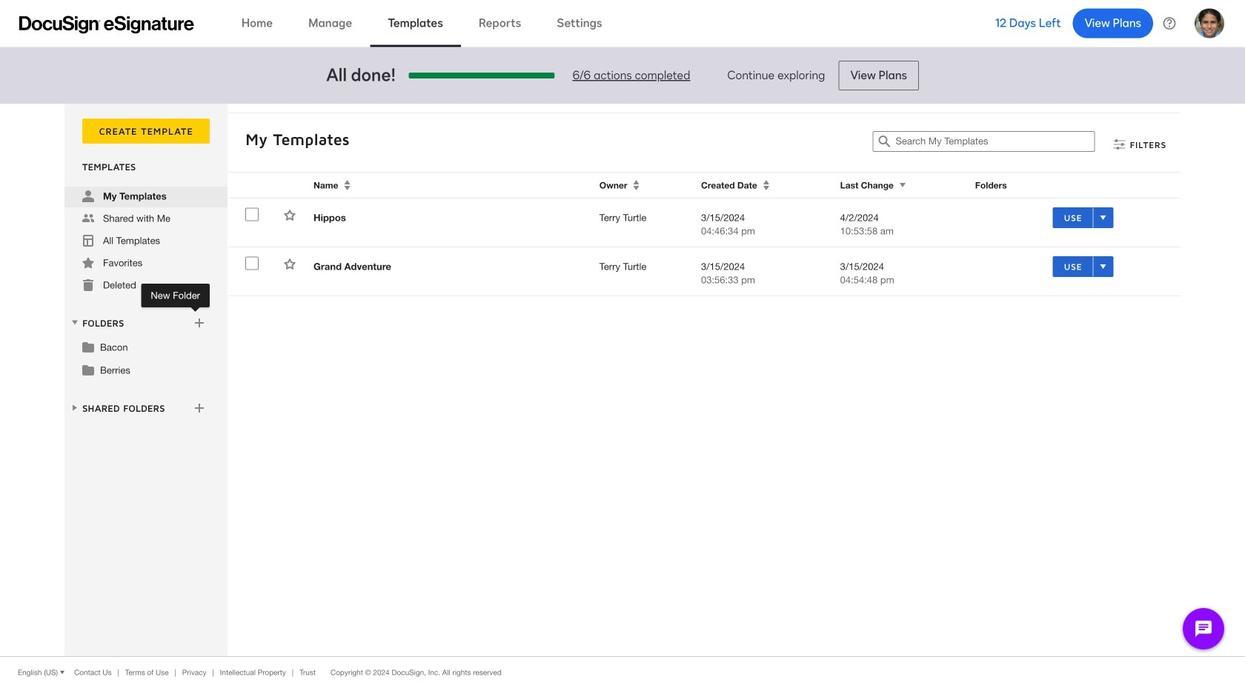 Task type: vqa. For each thing, say whether or not it's contained in the screenshot.
first folder icon from the bottom
yes



Task type: locate. For each thing, give the bounding box(es) containing it.
tooltip inside secondary navigation region
[[141, 284, 210, 308]]

trash image
[[82, 280, 94, 291]]

add grand adventure to favorites image
[[284, 258, 296, 270]]

folder image
[[82, 341, 94, 353]]

view folders image
[[69, 317, 81, 329]]

secondary navigation region
[[65, 104, 1185, 657]]

templates image
[[82, 235, 94, 247]]

tooltip
[[141, 284, 210, 308]]



Task type: describe. For each thing, give the bounding box(es) containing it.
Search My Templates text field
[[896, 132, 1095, 151]]

star filled image
[[82, 257, 94, 269]]

shared image
[[82, 213, 94, 225]]

more info region
[[0, 657, 1246, 689]]

user image
[[82, 191, 94, 202]]

docusign esignature image
[[19, 16, 194, 34]]

folder image
[[82, 364, 94, 376]]

your uploaded profile image image
[[1195, 9, 1225, 38]]

add hippos to favorites image
[[284, 209, 296, 221]]

view shared folders image
[[69, 402, 81, 414]]



